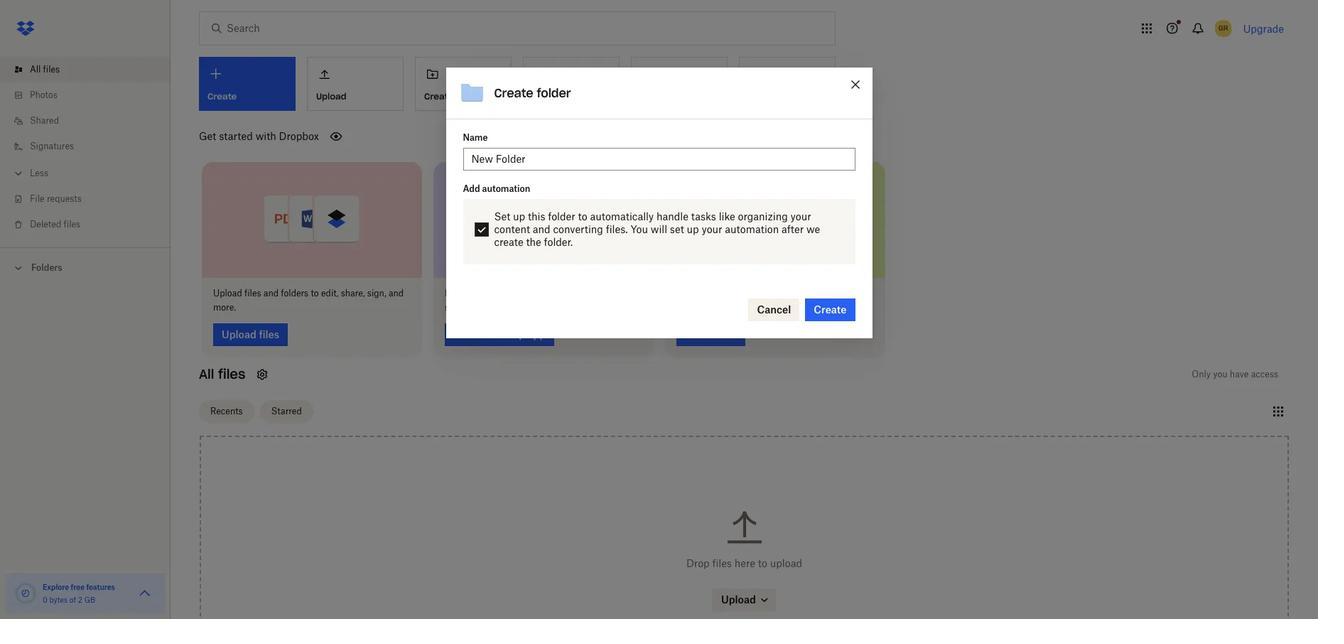 Task type: locate. For each thing, give the bounding box(es) containing it.
1 horizontal spatial all
[[199, 366, 214, 382]]

to inside install on desktop to work on files offline and stay synced.
[[519, 288, 527, 298]]

and inside install on desktop to work on files offline and stay synced.
[[611, 288, 626, 298]]

1 horizontal spatial automation
[[725, 223, 779, 235]]

recents
[[210, 406, 243, 417]]

less image
[[11, 166, 26, 181]]

your down tasks
[[702, 223, 723, 235]]

create folder inside button
[[424, 91, 482, 101]]

requests
[[47, 193, 82, 204]]

bytes
[[49, 596, 68, 604]]

with right started
[[256, 130, 276, 142]]

files up recents
[[218, 366, 245, 382]]

0 horizontal spatial your
[[702, 223, 723, 235]]

deleted
[[30, 219, 61, 230]]

all files
[[30, 64, 60, 75], [199, 366, 245, 382]]

files right share
[[703, 288, 720, 298]]

1 vertical spatial all
[[199, 366, 214, 382]]

list
[[0, 48, 171, 247]]

cancel button
[[749, 299, 800, 321]]

quota usage element
[[14, 582, 37, 605]]

free
[[71, 583, 85, 591]]

0 horizontal spatial create
[[424, 91, 454, 101]]

here
[[735, 557, 755, 569]]

automation down organizing
[[725, 223, 779, 235]]

files left offline
[[564, 288, 581, 298]]

and right offline
[[611, 288, 626, 298]]

upload
[[770, 557, 802, 569]]

files left here at the bottom right
[[712, 557, 732, 569]]

folder inside create folder button
[[456, 91, 482, 101]]

all files up photos at the top left of page
[[30, 64, 60, 75]]

create folder dialog
[[446, 68, 872, 338]]

set up this folder to automatically handle tasks like organizing your content and converting files. you will set up your automation after we create the folder.
[[494, 210, 820, 248]]

will
[[651, 223, 667, 235]]

started
[[219, 130, 253, 142]]

cancel
[[757, 304, 791, 316]]

0 horizontal spatial on
[[472, 288, 482, 298]]

0 horizontal spatial up
[[513, 210, 525, 223]]

automation up set
[[482, 183, 530, 194]]

create button
[[806, 299, 855, 321]]

to inside set up this folder to automatically handle tasks like organizing your content and converting files. you will set up your automation after we create the folder.
[[578, 210, 588, 223]]

0 vertical spatial with
[[256, 130, 276, 142]]

0 vertical spatial automation
[[482, 183, 530, 194]]

signatures link
[[11, 134, 171, 159]]

and left folders at the top of the page
[[264, 288, 279, 298]]

share
[[677, 288, 701, 298]]

0 vertical spatial up
[[513, 210, 525, 223]]

dropbox image
[[11, 14, 40, 43]]

and up cancel
[[773, 288, 788, 298]]

to left edit,
[[311, 288, 319, 298]]

like
[[719, 210, 735, 223]]

and inside set up this folder to automatically handle tasks like organizing your content and converting files. you will set up your automation after we create the folder.
[[533, 223, 551, 235]]

with inside share files with anyone and control edit or view access.
[[722, 288, 740, 298]]

2 horizontal spatial create
[[814, 304, 847, 316]]

and down this
[[533, 223, 551, 235]]

1 vertical spatial all files
[[199, 366, 245, 382]]

0 horizontal spatial all
[[30, 64, 41, 75]]

files up photos at the top left of page
[[43, 64, 60, 75]]

all
[[30, 64, 41, 75], [199, 366, 214, 382]]

converting
[[553, 223, 603, 235]]

up right set
[[687, 223, 699, 235]]

with
[[256, 130, 276, 142], [722, 288, 740, 298]]

1 vertical spatial up
[[687, 223, 699, 235]]

all files up recents
[[199, 366, 245, 382]]

and right sign,
[[389, 288, 404, 298]]

synced.
[[464, 302, 495, 312]]

up up content
[[513, 210, 525, 223]]

on up synced.
[[472, 288, 482, 298]]

all up photos at the top left of page
[[30, 64, 41, 75]]

your up after
[[791, 210, 811, 223]]

1 horizontal spatial create folder
[[494, 86, 571, 100]]

get
[[199, 130, 216, 142]]

photos link
[[11, 82, 171, 108]]

files
[[43, 64, 60, 75], [64, 219, 80, 230], [244, 288, 261, 298], [564, 288, 581, 298], [703, 288, 720, 298], [218, 366, 245, 382], [712, 557, 732, 569]]

folders
[[31, 262, 62, 273]]

you
[[631, 223, 648, 235]]

on right work
[[552, 288, 562, 298]]

upload
[[213, 288, 242, 298]]

automatically
[[590, 210, 654, 223]]

you
[[1213, 369, 1228, 379]]

only you have access
[[1192, 369, 1279, 379]]

folders
[[281, 288, 309, 298]]

sign,
[[367, 288, 386, 298]]

0 vertical spatial all files
[[30, 64, 60, 75]]

shared
[[30, 115, 59, 126]]

0 horizontal spatial all files
[[30, 64, 60, 75]]

control
[[791, 288, 819, 298]]

1 horizontal spatial your
[[791, 210, 811, 223]]

0 horizontal spatial with
[[256, 130, 276, 142]]

create folder
[[494, 86, 571, 100], [424, 91, 482, 101]]

edit
[[821, 288, 837, 298]]

1 horizontal spatial on
[[552, 288, 562, 298]]

or
[[839, 288, 847, 298]]

work
[[529, 288, 549, 298]]

we
[[807, 223, 820, 235]]

1 horizontal spatial with
[[722, 288, 740, 298]]

create
[[494, 86, 533, 100], [424, 91, 454, 101], [814, 304, 847, 316]]

1 on from the left
[[472, 288, 482, 298]]

0 horizontal spatial create folder
[[424, 91, 482, 101]]

on
[[472, 288, 482, 298], [552, 288, 562, 298]]

files inside share files with anyone and control edit or view access.
[[703, 288, 720, 298]]

1 vertical spatial with
[[722, 288, 740, 298]]

add
[[463, 183, 480, 194]]

create folder button
[[415, 57, 512, 111]]

organizing
[[738, 210, 788, 223]]

the
[[526, 236, 541, 248]]

offline
[[583, 288, 608, 298]]

with for started
[[256, 130, 276, 142]]

with left anyone
[[722, 288, 740, 298]]

features
[[86, 583, 115, 591]]

signatures
[[30, 141, 74, 151]]

1 horizontal spatial up
[[687, 223, 699, 235]]

to inside upload files and folders to edit, share, sign, and more.
[[311, 288, 319, 298]]

to up converting
[[578, 210, 588, 223]]

to right here at the bottom right
[[758, 557, 768, 569]]

automation
[[482, 183, 530, 194], [725, 223, 779, 235]]

gb
[[84, 596, 95, 604]]

files right "upload"
[[244, 288, 261, 298]]

of
[[70, 596, 76, 604]]

0 vertical spatial all
[[30, 64, 41, 75]]

0 vertical spatial your
[[791, 210, 811, 223]]

deleted files
[[30, 219, 80, 230]]

with for files
[[722, 288, 740, 298]]

1 vertical spatial automation
[[725, 223, 779, 235]]

all up recents
[[199, 366, 214, 382]]

folder
[[537, 86, 571, 100], [456, 91, 482, 101], [548, 210, 575, 223]]

access
[[1251, 369, 1279, 379]]

to left work
[[519, 288, 527, 298]]



Task type: describe. For each thing, give the bounding box(es) containing it.
anyone
[[742, 288, 771, 298]]

recents button
[[199, 400, 254, 423]]

this
[[528, 210, 546, 223]]

create folder inside dialog
[[494, 86, 571, 100]]

1 vertical spatial your
[[702, 223, 723, 235]]

desktop
[[485, 288, 517, 298]]

set
[[494, 210, 511, 223]]

share files with anyone and control edit or view access.
[[677, 288, 868, 312]]

view
[[849, 288, 868, 298]]

handle
[[657, 210, 689, 223]]

set
[[670, 223, 684, 235]]

2
[[78, 596, 82, 604]]

install
[[445, 288, 470, 298]]

all files list item
[[0, 57, 171, 82]]

install on desktop to work on files offline and stay synced.
[[445, 288, 626, 312]]

after
[[782, 223, 804, 235]]

2 on from the left
[[552, 288, 562, 298]]

deleted files link
[[11, 212, 171, 237]]

only
[[1192, 369, 1211, 379]]

drop
[[687, 557, 710, 569]]

tasks
[[691, 210, 716, 223]]

explore
[[43, 583, 69, 591]]

files right deleted
[[64, 219, 80, 230]]

1 horizontal spatial create
[[494, 86, 533, 100]]

explore free features 0 bytes of 2 gb
[[43, 583, 115, 604]]

drop files here to upload
[[687, 557, 802, 569]]

folders button
[[0, 257, 171, 278]]

share,
[[341, 288, 365, 298]]

all files inside all files link
[[30, 64, 60, 75]]

and inside share files with anyone and control edit or view access.
[[773, 288, 788, 298]]

access.
[[677, 302, 706, 312]]

Name text field
[[472, 151, 847, 167]]

record button
[[523, 57, 620, 111]]

file requests link
[[11, 186, 171, 212]]

photos
[[30, 90, 58, 100]]

stay
[[445, 302, 462, 312]]

shared link
[[11, 108, 171, 134]]

0 horizontal spatial automation
[[482, 183, 530, 194]]

have
[[1230, 369, 1249, 379]]

0
[[43, 596, 47, 604]]

upload files and folders to edit, share, sign, and more.
[[213, 288, 404, 312]]

create
[[494, 236, 524, 248]]

dropbox
[[279, 130, 319, 142]]

files.
[[606, 223, 628, 235]]

upgrade
[[1244, 22, 1284, 34]]

list containing all files
[[0, 48, 171, 247]]

add automation
[[463, 183, 530, 194]]

less
[[30, 168, 48, 178]]

files inside upload files and folders to edit, share, sign, and more.
[[244, 288, 261, 298]]

record
[[532, 91, 564, 101]]

file requests
[[30, 193, 82, 204]]

automation inside set up this folder to automatically handle tasks like organizing your content and converting files. you will set up your automation after we create the folder.
[[725, 223, 779, 235]]

files inside list item
[[43, 64, 60, 75]]

content
[[494, 223, 530, 235]]

1 horizontal spatial all files
[[199, 366, 245, 382]]

edit,
[[321, 288, 339, 298]]

file
[[30, 193, 45, 204]]

starred
[[271, 406, 302, 417]]

more.
[[213, 302, 236, 312]]

upgrade link
[[1244, 22, 1284, 34]]

all files link
[[11, 57, 171, 82]]

all inside list item
[[30, 64, 41, 75]]

starred button
[[260, 400, 313, 423]]

get started with dropbox
[[199, 130, 319, 142]]

name
[[463, 132, 488, 143]]

files inside install on desktop to work on files offline and stay synced.
[[564, 288, 581, 298]]

folder.
[[544, 236, 573, 248]]

folder inside set up this folder to automatically handle tasks like organizing your content and converting files. you will set up your automation after we create the folder.
[[548, 210, 575, 223]]



Task type: vqa. For each thing, say whether or not it's contained in the screenshot.
Folders button
yes



